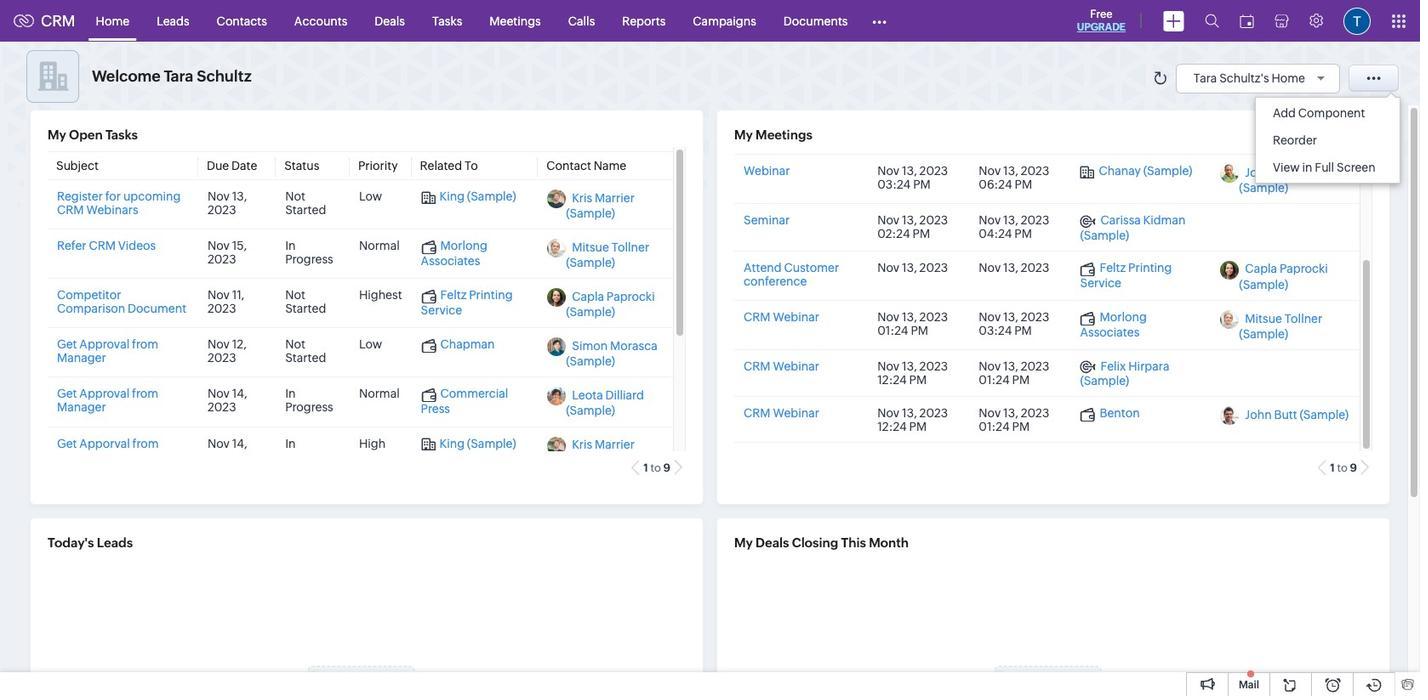 Task type: locate. For each thing, give the bounding box(es) containing it.
0 vertical spatial meetings
[[489, 14, 541, 28]]

1 vertical spatial morlong
[[1100, 310, 1147, 324]]

0 horizontal spatial morlong associates
[[421, 239, 487, 268]]

home up the add
[[1272, 71, 1305, 85]]

service for the left "feltz printing service" link
[[421, 304, 462, 318]]

1 down 'dilliard' at the bottom left of the page
[[643, 462, 648, 475]]

started for nov 13, 2023
[[285, 204, 326, 217]]

kris marrier (sample) link for low
[[566, 192, 635, 221]]

manager inside get apporval from manager
[[57, 451, 106, 464]]

1 king (sample) link from the top
[[421, 190, 516, 205]]

2 1 to 9 from the left
[[1330, 462, 1357, 475]]

9 for in progress
[[663, 462, 670, 475]]

2 progress from the top
[[285, 401, 333, 415]]

search element
[[1195, 0, 1229, 42]]

1 horizontal spatial tollner
[[1285, 312, 1322, 326]]

2 vertical spatial from
[[132, 437, 159, 451]]

simon
[[572, 340, 608, 353]]

2 14, from the top
[[232, 437, 247, 451]]

1 not started from the top
[[285, 190, 326, 217]]

from up get apporval from manager on the bottom left
[[132, 388, 158, 401]]

1 for in progress
[[643, 462, 648, 475]]

king (sample) link for low
[[421, 190, 516, 205]]

3 not started from the top
[[285, 338, 326, 365]]

king (sample) for high
[[440, 437, 516, 451]]

1 crm webinar link from the top
[[744, 310, 819, 324]]

2 low from the top
[[359, 338, 382, 352]]

0 vertical spatial started
[[285, 204, 326, 217]]

1 12:24 from the top
[[877, 373, 907, 387]]

deals inside deals link
[[375, 14, 405, 28]]

kris marrier (sample) link down name at the left of page
[[566, 192, 635, 221]]

2 crm webinar from the top
[[744, 360, 819, 373]]

1 vertical spatial service
[[421, 304, 462, 318]]

1 1 to 9 from the left
[[643, 462, 670, 475]]

nov 11, 2023
[[207, 289, 244, 316]]

2 not from the top
[[285, 289, 305, 302]]

1 vertical spatial meetings
[[756, 128, 812, 142]]

tasks link
[[419, 0, 476, 41]]

home
[[96, 14, 129, 28], [1272, 71, 1305, 85]]

crm webinar
[[744, 310, 819, 324], [744, 360, 819, 373], [744, 407, 819, 420]]

2 vertical spatial get
[[57, 437, 77, 451]]

feltz printing service link down carissa kidman (sample) link
[[1080, 261, 1172, 290]]

1 from from the top
[[132, 338, 158, 352]]

0 horizontal spatial tara
[[164, 67, 193, 85]]

1 horizontal spatial home
[[1272, 71, 1305, 85]]

1 nov 14, 2023 from the top
[[207, 388, 247, 415]]

my for my meetings
[[734, 128, 753, 142]]

0 vertical spatial mitsue tollner (sample)
[[566, 241, 649, 270]]

0 vertical spatial morlong associates link
[[421, 239, 487, 268]]

0 vertical spatial printing
[[1128, 261, 1172, 275]]

simon morasca (sample)
[[566, 340, 657, 369]]

morlong down to
[[440, 239, 487, 253]]

feltz
[[1100, 261, 1126, 275], [440, 289, 467, 302]]

0 vertical spatial not started
[[285, 190, 326, 217]]

2 marrier from the top
[[595, 439, 635, 452]]

in progress for king (sample)
[[285, 437, 333, 464]]

low down highest
[[359, 338, 382, 352]]

leads up welcome tara schultz
[[157, 14, 189, 28]]

get approval from manager link down comparison
[[57, 338, 158, 365]]

1 marrier from the top
[[595, 192, 635, 205]]

pm inside nov 13, 2023 04:24 pm
[[1015, 228, 1032, 241]]

nov 13, 2023 for nov
[[877, 261, 948, 275]]

related to link
[[420, 159, 478, 173]]

approval
[[79, 338, 129, 352], [79, 388, 129, 401]]

get for normal
[[57, 388, 77, 401]]

approval up apporval
[[79, 388, 129, 401]]

king (sample)
[[440, 190, 516, 204], [440, 437, 516, 451]]

tara
[[164, 67, 193, 85], [1194, 71, 1217, 85]]

tollner for bottommost mitsue tollner (sample) link
[[1285, 312, 1322, 326]]

videos
[[118, 239, 156, 253]]

not for nov 13, 2023
[[285, 190, 305, 204]]

2023 inside "nov 15, 2023"
[[207, 253, 236, 267]]

screen
[[1337, 161, 1376, 174]]

open
[[69, 128, 103, 142]]

view
[[1273, 161, 1300, 174]]

1 kris marrier (sample) from the top
[[566, 192, 635, 221]]

1 horizontal spatial morlong associates
[[1080, 310, 1147, 339]]

nov 13, 2023 down 04:24
[[979, 261, 1049, 275]]

nov 12, 2023
[[207, 338, 247, 365]]

mitsue
[[572, 241, 609, 255], [1245, 312, 1282, 326]]

1 nov 13, 2023 12:24 pm from the top
[[877, 360, 948, 387]]

01:24 for felix hirpara (sample)
[[979, 373, 1010, 387]]

2 king (sample) from the top
[[440, 437, 516, 451]]

2 to from the left
[[1337, 462, 1348, 475]]

from for high
[[132, 437, 159, 451]]

3 get from the top
[[57, 437, 77, 451]]

0 vertical spatial get approval from manager link
[[57, 338, 158, 365]]

nov 13, 2023 03:24 pm
[[877, 165, 948, 192], [979, 310, 1049, 338]]

upcoming
[[123, 190, 181, 204]]

meetings left calls
[[489, 14, 541, 28]]

leads
[[157, 14, 189, 28], [97, 536, 133, 550]]

crm
[[41, 12, 75, 30], [57, 204, 84, 217], [89, 239, 116, 253], [744, 310, 770, 324], [744, 360, 770, 373], [744, 407, 770, 420]]

2 kris marrier (sample) link from the top
[[566, 439, 635, 468]]

leads right today's
[[97, 536, 133, 550]]

1 horizontal spatial feltz
[[1100, 261, 1126, 275]]

1 vertical spatial home
[[1272, 71, 1305, 85]]

subject link
[[56, 159, 99, 173]]

get down comparison
[[57, 338, 77, 352]]

marrier down leota dilliard (sample) link
[[595, 439, 635, 452]]

1 down john butt (sample)
[[1330, 462, 1335, 475]]

0 vertical spatial home
[[96, 14, 129, 28]]

1 vertical spatial progress
[[285, 401, 333, 415]]

not started right 11,
[[285, 289, 326, 316]]

king down related to link
[[440, 190, 465, 204]]

1 get approval from manager from the top
[[57, 338, 158, 365]]

mitsue for bottommost mitsue tollner (sample) link
[[1245, 312, 1282, 326]]

my meetings
[[734, 128, 812, 142]]

0 horizontal spatial mitsue tollner (sample) link
[[566, 241, 649, 270]]

crm webinar for morlong
[[744, 310, 819, 324]]

king down press
[[440, 437, 465, 451]]

1 14, from the top
[[232, 388, 247, 401]]

1 vertical spatial nov 13, 2023 01:24 pm
[[979, 360, 1049, 387]]

2 nov 13, 2023 12:24 pm from the top
[[877, 407, 948, 434]]

(sample) inside leota dilliard (sample)
[[566, 405, 615, 418]]

kris marrier (sample) link down leota dilliard (sample) link
[[566, 439, 635, 468]]

1 vertical spatial started
[[285, 302, 326, 316]]

2 in progress from the top
[[285, 388, 333, 415]]

feltz for the left "feltz printing service" link
[[440, 289, 467, 302]]

feltz printing service down carissa kidman (sample) link
[[1080, 261, 1172, 290]]

1 vertical spatial crm webinar link
[[744, 360, 819, 373]]

0 horizontal spatial paprocki
[[607, 290, 655, 304]]

1 in from the top
[[285, 239, 296, 253]]

2 vertical spatial in
[[285, 437, 296, 451]]

low for king (sample)
[[359, 190, 382, 204]]

2 get approval from manager link from the top
[[57, 388, 158, 415]]

crm inside register for upcoming crm webinars
[[57, 204, 84, 217]]

0 vertical spatial from
[[132, 338, 158, 352]]

1 normal from the top
[[359, 239, 400, 253]]

from down document
[[132, 338, 158, 352]]

(sample) inside josephine darakjy (sample)
[[1239, 182, 1288, 195]]

1 low from the top
[[359, 190, 382, 204]]

2 crm webinar link from the top
[[744, 360, 819, 373]]

started
[[285, 204, 326, 217], [285, 302, 326, 316], [285, 352, 326, 365]]

nov 13, 2023 down '02:24'
[[877, 261, 948, 275]]

get approval from manager link up apporval
[[57, 388, 158, 415]]

my up webinar link
[[734, 128, 753, 142]]

home up welcome in the top left of the page
[[96, 14, 129, 28]]

3 crm webinar from the top
[[744, 407, 819, 420]]

2 kris marrier (sample) from the top
[[566, 439, 635, 468]]

3 crm webinar link from the top
[[744, 407, 819, 420]]

2023 inside the nov 11, 2023
[[207, 302, 236, 316]]

started right 12,
[[285, 352, 326, 365]]

kris marrier (sample) link
[[566, 192, 635, 221], [566, 439, 635, 468]]

1 to 9 down john butt (sample)
[[1330, 462, 1357, 475]]

to for nov 13, 2023 01:24 pm
[[1337, 462, 1348, 475]]

1 king (sample) from the top
[[440, 190, 516, 204]]

1 horizontal spatial service
[[1080, 276, 1121, 290]]

in progress
[[285, 239, 333, 267], [285, 388, 333, 415], [285, 437, 333, 464]]

paprocki for left capla paprocki (sample) link
[[607, 290, 655, 304]]

associates up chapman link
[[421, 255, 480, 268]]

2023 inside nov 13, 2023 02:24 pm
[[919, 214, 948, 228]]

1 vertical spatial deals
[[756, 536, 789, 550]]

0 horizontal spatial associates
[[421, 255, 480, 268]]

1 horizontal spatial nov 13, 2023
[[877, 261, 948, 275]]

webinar for morlong associates
[[773, 310, 819, 324]]

3 in progress from the top
[[285, 437, 333, 464]]

nov inside nov 13, 2023 02:24 pm
[[877, 214, 899, 228]]

king (sample) link down the commercial press link
[[421, 437, 516, 452]]

1 not from the top
[[285, 190, 305, 204]]

3 in from the top
[[285, 437, 296, 451]]

contact
[[546, 159, 591, 173]]

0 horizontal spatial 9
[[663, 462, 670, 475]]

1 vertical spatial marrier
[[595, 439, 635, 452]]

nov 13, 2023 12:24 pm for felix hirpara (sample)
[[877, 360, 948, 387]]

1 horizontal spatial tasks
[[432, 14, 462, 28]]

tara left schultz's
[[1194, 71, 1217, 85]]

3 manager from the top
[[57, 451, 106, 464]]

1 get approval from manager link from the top
[[57, 338, 158, 365]]

2 vertical spatial started
[[285, 352, 326, 365]]

2 king from the top
[[440, 437, 465, 451]]

feltz printing service link up chapman
[[421, 289, 513, 318]]

morlong associates link
[[421, 239, 487, 268], [1080, 310, 1147, 339]]

service down carissa kidman (sample) link
[[1080, 276, 1121, 290]]

2 king (sample) link from the top
[[421, 437, 516, 452]]

get inside get apporval from manager
[[57, 437, 77, 451]]

kris marrier (sample) for high
[[566, 439, 635, 468]]

2 not started from the top
[[285, 289, 326, 316]]

0 vertical spatial not
[[285, 190, 305, 204]]

morasca
[[610, 340, 657, 353]]

2 get approval from manager from the top
[[57, 388, 158, 415]]

1 1 from the left
[[643, 462, 648, 475]]

king (sample) down to
[[440, 190, 516, 204]]

3 progress from the top
[[285, 451, 333, 464]]

kris for low
[[572, 192, 592, 205]]

0 horizontal spatial printing
[[469, 289, 513, 302]]

deals left 'tasks' "link"
[[375, 14, 405, 28]]

0 vertical spatial deals
[[375, 14, 405, 28]]

2 vertical spatial not
[[285, 338, 305, 352]]

0 horizontal spatial deals
[[375, 14, 405, 28]]

1 horizontal spatial leads
[[157, 14, 189, 28]]

tasks right open
[[106, 128, 138, 142]]

0 horizontal spatial feltz
[[440, 289, 467, 302]]

from
[[132, 338, 158, 352], [132, 388, 158, 401], [132, 437, 159, 451]]

meetings up webinar link
[[756, 128, 812, 142]]

2 get from the top
[[57, 388, 77, 401]]

0 vertical spatial get
[[57, 338, 77, 352]]

feltz printing service up chapman
[[421, 289, 513, 318]]

tollner
[[611, 241, 649, 255], [1285, 312, 1322, 326]]

1 vertical spatial morlong associates
[[1080, 310, 1147, 339]]

1 vertical spatial normal
[[359, 388, 400, 401]]

1 vertical spatial king (sample) link
[[421, 437, 516, 452]]

leota dilliard (sample) link
[[566, 389, 644, 418]]

3 started from the top
[[285, 352, 326, 365]]

kris marrier (sample) down name at the left of page
[[566, 192, 635, 221]]

started down the status
[[285, 204, 326, 217]]

reports link
[[609, 0, 679, 41]]

started right 11,
[[285, 302, 326, 316]]

get apporval from manager link
[[57, 437, 159, 464]]

in for get apporval from manager
[[285, 437, 296, 451]]

commercial
[[440, 388, 508, 401]]

service up chapman link
[[421, 304, 462, 318]]

1 vertical spatial 14,
[[232, 437, 247, 451]]

0 vertical spatial normal
[[359, 239, 400, 253]]

2 vertical spatial manager
[[57, 451, 106, 464]]

0 vertical spatial feltz
[[1100, 261, 1126, 275]]

2 started from the top
[[285, 302, 326, 316]]

3 from from the top
[[132, 437, 159, 451]]

1 progress from the top
[[285, 253, 333, 267]]

not started down status link at top
[[285, 190, 326, 217]]

1 vertical spatial 01:24
[[979, 373, 1010, 387]]

0 vertical spatial paprocki
[[1280, 263, 1328, 276]]

1 approval from the top
[[79, 338, 129, 352]]

get approval from manager link for nov 12, 2023
[[57, 338, 158, 365]]

webinar for felix hirpara (sample)
[[773, 360, 819, 373]]

1 crm webinar from the top
[[744, 310, 819, 324]]

approval for nov 12, 2023
[[79, 338, 129, 352]]

1 to 9 down 'dilliard' at the bottom left of the page
[[643, 462, 670, 475]]

0 horizontal spatial leads
[[97, 536, 133, 550]]

manager for low
[[57, 352, 106, 365]]

not right 12,
[[285, 338, 305, 352]]

mitsue tollner (sample) for the left mitsue tollner (sample) link
[[566, 241, 649, 270]]

nov 13, 2023 down due date
[[207, 190, 247, 217]]

nov 13, 2023 12:24 pm for benton
[[877, 407, 948, 434]]

0 vertical spatial capla
[[1245, 263, 1277, 276]]

capla
[[1245, 263, 1277, 276], [572, 290, 604, 304]]

1 horizontal spatial nov 13, 2023 03:24 pm
[[979, 310, 1049, 338]]

0 horizontal spatial nov 13, 2023
[[207, 190, 247, 217]]

2 from from the top
[[132, 388, 158, 401]]

kris down leota dilliard (sample) link
[[572, 439, 592, 452]]

kris down contact name link
[[572, 192, 592, 205]]

14, for get apporval from manager
[[232, 437, 247, 451]]

get approval from manager down comparison
[[57, 338, 158, 365]]

0 vertical spatial morlong associates
[[421, 239, 487, 268]]

get approval from manager up apporval
[[57, 388, 158, 415]]

in for refer crm videos
[[285, 239, 296, 253]]

add
[[1273, 106, 1296, 120]]

leota dilliard (sample)
[[566, 389, 644, 418]]

0 vertical spatial manager
[[57, 352, 106, 365]]

from right apporval
[[132, 437, 159, 451]]

tasks
[[432, 14, 462, 28], [106, 128, 138, 142]]

0 vertical spatial king (sample)
[[440, 190, 516, 204]]

1 king from the top
[[440, 190, 465, 204]]

0 vertical spatial service
[[1080, 276, 1121, 290]]

not started for 12,
[[285, 338, 326, 365]]

1 9 from the left
[[663, 462, 670, 475]]

not started for 13,
[[285, 190, 326, 217]]

0 vertical spatial nov 14, 2023
[[207, 388, 247, 415]]

kris marrier (sample) down leota dilliard (sample) link
[[566, 439, 635, 468]]

0 vertical spatial leads
[[157, 14, 189, 28]]

13,
[[902, 165, 917, 178], [1003, 165, 1018, 178], [232, 190, 247, 204], [902, 214, 917, 228], [1003, 214, 1018, 228], [902, 261, 917, 275], [1003, 261, 1018, 275], [902, 310, 917, 324], [1003, 310, 1018, 324], [902, 360, 917, 373], [1003, 360, 1018, 373], [902, 407, 917, 420], [1003, 407, 1018, 420]]

0 vertical spatial get approval from manager
[[57, 338, 158, 365]]

0 horizontal spatial feltz printing service
[[421, 289, 513, 318]]

benton link
[[1080, 407, 1140, 422]]

nov 13, 2023
[[207, 190, 247, 217], [877, 261, 948, 275], [979, 261, 1049, 275]]

0 vertical spatial low
[[359, 190, 382, 204]]

1 vertical spatial mitsue tollner (sample)
[[1239, 312, 1322, 341]]

deals left closing
[[756, 536, 789, 550]]

2 9 from the left
[[1350, 462, 1357, 475]]

14,
[[232, 388, 247, 401], [232, 437, 247, 451]]

1 horizontal spatial morlong associates link
[[1080, 310, 1147, 339]]

13, inside nov 13, 2023 06:24 pm
[[1003, 165, 1018, 178]]

2 12:24 from the top
[[877, 420, 907, 434]]

closing
[[792, 536, 838, 550]]

my left open
[[48, 128, 66, 142]]

manager
[[57, 352, 106, 365], [57, 401, 106, 415], [57, 451, 106, 464]]

not right 11,
[[285, 289, 305, 302]]

0 vertical spatial mitsue
[[572, 241, 609, 255]]

morlong up felix
[[1100, 310, 1147, 324]]

meetings link
[[476, 0, 555, 41]]

king (sample) down the commercial press link
[[440, 437, 516, 451]]

0 vertical spatial approval
[[79, 338, 129, 352]]

1 started from the top
[[285, 204, 326, 217]]

get left apporval
[[57, 437, 77, 451]]

1 kris marrier (sample) link from the top
[[566, 192, 635, 221]]

1 to from the left
[[650, 462, 661, 475]]

0 horizontal spatial 1 to 9
[[643, 462, 670, 475]]

2 normal from the top
[[359, 388, 400, 401]]

printing down carissa kidman (sample) link
[[1128, 261, 1172, 275]]

0 vertical spatial king
[[440, 190, 465, 204]]

0 vertical spatial nov 13, 2023 12:24 pm
[[877, 360, 948, 387]]

1 horizontal spatial paprocki
[[1280, 263, 1328, 276]]

marrier down name at the left of page
[[595, 192, 635, 205]]

approval down comparison
[[79, 338, 129, 352]]

0 horizontal spatial tollner
[[611, 241, 649, 255]]

2 vertical spatial 01:24
[[979, 420, 1010, 434]]

apporval
[[79, 437, 130, 451]]

nov 14, 2023 for get approval from manager
[[207, 388, 247, 415]]

month
[[869, 536, 909, 550]]

my left closing
[[734, 536, 753, 550]]

nov 13, 2023 01:24 pm
[[877, 310, 948, 338], [979, 360, 1049, 387], [979, 407, 1049, 434]]

my for my deals closing this month
[[734, 536, 753, 550]]

create menu image
[[1163, 11, 1184, 31]]

name
[[594, 159, 626, 173]]

commercial press
[[421, 388, 508, 416]]

not started right 12,
[[285, 338, 326, 365]]

get approval from manager
[[57, 338, 158, 365], [57, 388, 158, 415]]

0 vertical spatial tollner
[[611, 241, 649, 255]]

contacts link
[[203, 0, 281, 41]]

king (sample) link down to
[[421, 190, 516, 205]]

schultz
[[197, 67, 251, 85]]

0 vertical spatial marrier
[[595, 192, 635, 205]]

printing
[[1128, 261, 1172, 275], [469, 289, 513, 302]]

1 vertical spatial 12:24
[[877, 420, 907, 434]]

from for low
[[132, 338, 158, 352]]

create menu element
[[1153, 0, 1195, 41]]

crm webinar link for felix
[[744, 360, 819, 373]]

nov 13, 2023 04:24 pm
[[979, 214, 1049, 241]]

crm webinar link
[[744, 310, 819, 324], [744, 360, 819, 373], [744, 407, 819, 420]]

0 vertical spatial nov 13, 2023 01:24 pm
[[877, 310, 948, 338]]

king for low
[[440, 190, 465, 204]]

low down priority link
[[359, 190, 382, 204]]

printing up chapman
[[469, 289, 513, 302]]

1 get from the top
[[57, 338, 77, 352]]

nov 13, 2023 12:24 pm
[[877, 360, 948, 387], [877, 407, 948, 434]]

to for in progress
[[650, 462, 661, 475]]

tasks right deals link
[[432, 14, 462, 28]]

search image
[[1205, 14, 1219, 28]]

1 vertical spatial in progress
[[285, 388, 333, 415]]

0 horizontal spatial capla
[[572, 290, 604, 304]]

mitsue tollner (sample) for bottommost mitsue tollner (sample) link
[[1239, 312, 1322, 341]]

manager for normal
[[57, 401, 106, 415]]

associates up felix
[[1080, 326, 1139, 339]]

3 not from the top
[[285, 338, 305, 352]]

upgrade
[[1077, 21, 1126, 33]]

1 manager from the top
[[57, 352, 106, 365]]

webinar
[[744, 165, 790, 178], [773, 310, 819, 324], [773, 360, 819, 373], [773, 407, 819, 420]]

1 in progress from the top
[[285, 239, 333, 267]]

priority
[[358, 159, 398, 173]]

not for nov 11, 2023
[[285, 289, 305, 302]]

normal up high
[[359, 388, 400, 401]]

nov 13, 2023 06:24 pm
[[979, 165, 1049, 192]]

2 approval from the top
[[79, 388, 129, 401]]

get
[[57, 338, 77, 352], [57, 388, 77, 401], [57, 437, 77, 451]]

competitor comparison document
[[57, 289, 186, 316]]

from inside get apporval from manager
[[132, 437, 159, 451]]

my for my open tasks
[[48, 128, 66, 142]]

get up get apporval from manager on the bottom left
[[57, 388, 77, 401]]

feltz up chapman link
[[440, 289, 467, 302]]

2 in from the top
[[285, 388, 296, 401]]

1 kris from the top
[[572, 192, 592, 205]]

13, inside nov 13, 2023 04:24 pm
[[1003, 214, 1018, 228]]

1 vertical spatial from
[[132, 388, 158, 401]]

0 vertical spatial tasks
[[432, 14, 462, 28]]

contact name
[[546, 159, 626, 173]]

1 vertical spatial kris marrier (sample)
[[566, 439, 635, 468]]

2 manager from the top
[[57, 401, 106, 415]]

feltz printing service for the rightmost "feltz printing service" link
[[1080, 261, 1172, 290]]

not down status link at top
[[285, 190, 305, 204]]

2 nov 14, 2023 from the top
[[207, 437, 247, 464]]

feltz down carissa kidman (sample) link
[[1100, 261, 1126, 275]]

nov 14, 2023
[[207, 388, 247, 415], [207, 437, 247, 464]]

tara schultz's home
[[1194, 71, 1305, 85]]

get approval from manager for nov 14, 2023
[[57, 388, 158, 415]]

priority link
[[358, 159, 398, 173]]

normal up highest
[[359, 239, 400, 253]]

0 vertical spatial king (sample) link
[[421, 190, 516, 205]]

competitor
[[57, 289, 121, 302]]

2 vertical spatial crm webinar
[[744, 407, 819, 420]]

tara left schultz
[[164, 67, 193, 85]]

meetings
[[489, 14, 541, 28], [756, 128, 812, 142]]

1 vertical spatial in
[[285, 388, 296, 401]]

service for the rightmost "feltz printing service" link
[[1080, 276, 1121, 290]]

nov inside the nov 11, 2023
[[207, 289, 230, 302]]

2 1 from the left
[[1330, 462, 1335, 475]]

crm webinar link for morlong
[[744, 310, 819, 324]]

2023 inside nov 12, 2023
[[207, 352, 236, 365]]

2 kris from the top
[[572, 439, 592, 452]]

1 horizontal spatial feltz printing service
[[1080, 261, 1172, 290]]

component
[[1298, 106, 1365, 120]]



Task type: describe. For each thing, give the bounding box(es) containing it.
carissa kidman (sample)
[[1080, 214, 1186, 242]]

marrier for high
[[595, 439, 635, 452]]

(sample) inside chanay (sample) link
[[1143, 165, 1192, 178]]

high
[[359, 437, 386, 451]]

1 horizontal spatial printing
[[1128, 261, 1172, 275]]

today's
[[48, 536, 94, 550]]

chapman link
[[421, 338, 495, 353]]

register for upcoming crm webinars
[[57, 190, 181, 217]]

profile image
[[1343, 7, 1371, 34]]

free upgrade
[[1077, 8, 1126, 33]]

feltz printing service for the left "feltz printing service" link
[[421, 289, 513, 318]]

in progress for commercial press
[[285, 388, 333, 415]]

this
[[841, 536, 866, 550]]

welcome tara schultz
[[92, 67, 251, 85]]

dilliard
[[605, 389, 644, 403]]

14, for get approval from manager
[[232, 388, 247, 401]]

attend customer conference
[[744, 261, 839, 288]]

kris for high
[[572, 439, 592, 452]]

(sample) inside simon morasca (sample)
[[566, 355, 615, 369]]

felix hirpara (sample) link
[[1080, 360, 1169, 388]]

view in full screen
[[1273, 161, 1376, 174]]

due
[[207, 159, 229, 173]]

low for chapman
[[359, 338, 382, 352]]

1 horizontal spatial tara
[[1194, 71, 1217, 85]]

butt
[[1274, 409, 1297, 422]]

pm inside nov 13, 2023 06:24 pm
[[1015, 178, 1032, 192]]

get approval from manager link for nov 14, 2023
[[57, 388, 158, 415]]

nov inside "nov 15, 2023"
[[207, 239, 230, 253]]

reports
[[622, 14, 666, 28]]

0 vertical spatial 03:24
[[877, 178, 911, 192]]

calls
[[568, 14, 595, 28]]

12,
[[232, 338, 247, 352]]

1 horizontal spatial capla
[[1245, 263, 1277, 276]]

not started for 11,
[[285, 289, 326, 316]]

1 horizontal spatial capla paprocki (sample) link
[[1239, 263, 1328, 292]]

9 for nov 13, 2023 01:24 pm
[[1350, 462, 1357, 475]]

chanay (sample)
[[1099, 165, 1192, 178]]

(sample) inside "carissa kidman (sample)"
[[1080, 229, 1129, 242]]

felix
[[1101, 360, 1126, 373]]

document
[[128, 302, 186, 316]]

competitor comparison document link
[[57, 289, 186, 316]]

mitsue for the left mitsue tollner (sample) link
[[572, 241, 609, 255]]

2023 inside nov 13, 2023 06:24 pm
[[1021, 165, 1049, 178]]

marrier for low
[[595, 192, 635, 205]]

approval for nov 14, 2023
[[79, 388, 129, 401]]

progress for commercial press
[[285, 401, 333, 415]]

john butt (sample) link
[[1245, 409, 1349, 422]]

crm link
[[14, 12, 75, 30]]

1 horizontal spatial meetings
[[756, 128, 812, 142]]

press
[[421, 403, 450, 416]]

0 vertical spatial nov 13, 2023 03:24 pm
[[877, 165, 948, 192]]

1 horizontal spatial deals
[[756, 536, 789, 550]]

subject
[[56, 159, 99, 173]]

nov 15, 2023
[[207, 239, 247, 267]]

contact name link
[[546, 159, 626, 173]]

1 to 9 for nov 13, 2023 01:24 pm
[[1330, 462, 1357, 475]]

my open tasks
[[48, 128, 138, 142]]

conference
[[744, 275, 807, 288]]

chanay
[[1099, 165, 1141, 178]]

kris marrier (sample) link for high
[[566, 439, 635, 468]]

accounts link
[[281, 0, 361, 41]]

refer crm videos
[[57, 239, 156, 253]]

0 horizontal spatial capla paprocki (sample)
[[566, 290, 655, 319]]

my deals closing this month
[[734, 536, 909, 550]]

nov 14, 2023 for get apporval from manager
[[207, 437, 247, 464]]

kidman
[[1143, 214, 1186, 228]]

register
[[57, 190, 103, 204]]

tara schultz's home link
[[1194, 71, 1331, 85]]

tollner for the left mitsue tollner (sample) link
[[611, 241, 649, 255]]

15,
[[232, 239, 247, 253]]

leota
[[572, 389, 603, 403]]

comparison
[[57, 302, 125, 316]]

nov inside nov 13, 2023 06:24 pm
[[979, 165, 1001, 178]]

nov 13, 2023 01:24 pm for felix hirpara (sample)
[[979, 360, 1049, 387]]

home link
[[82, 0, 143, 41]]

0 vertical spatial associates
[[421, 255, 480, 268]]

paprocki for right capla paprocki (sample) link
[[1280, 263, 1328, 276]]

0 horizontal spatial feltz printing service link
[[421, 289, 513, 318]]

morlong for morlong associates link to the left
[[440, 239, 487, 253]]

1 vertical spatial mitsue tollner (sample) link
[[1239, 312, 1322, 341]]

progress for king (sample)
[[285, 451, 333, 464]]

1 vertical spatial 03:24
[[979, 324, 1012, 338]]

leads link
[[143, 0, 203, 41]]

pm inside nov 13, 2023 02:24 pm
[[913, 228, 930, 241]]

Other Modules field
[[861, 7, 898, 34]]

profile element
[[1333, 0, 1381, 41]]

josephine darakjy (sample)
[[1239, 166, 1345, 195]]

12:24 for felix hirpara (sample)
[[877, 373, 907, 387]]

started for nov 11, 2023
[[285, 302, 326, 316]]

nov inside nov 13, 2023 04:24 pm
[[979, 214, 1001, 228]]

felix hirpara (sample)
[[1080, 360, 1169, 388]]

related
[[420, 159, 462, 173]]

calls link
[[555, 0, 609, 41]]

documents link
[[770, 0, 861, 41]]

progress for morlong associates
[[285, 253, 333, 267]]

12:24 for benton
[[877, 420, 907, 434]]

benton
[[1100, 407, 1140, 420]]

02:24
[[877, 228, 910, 241]]

nov 13, 2023 01:24 pm for benton
[[979, 407, 1049, 434]]

1 vertical spatial nov 13, 2023 03:24 pm
[[979, 310, 1049, 338]]

2 horizontal spatial nov 13, 2023
[[979, 261, 1049, 275]]

campaigns link
[[679, 0, 770, 41]]

nov inside nov 12, 2023
[[207, 338, 230, 352]]

0 horizontal spatial morlong associates link
[[421, 239, 487, 268]]

normal for morlong associates
[[359, 239, 400, 253]]

king (sample) for low
[[440, 190, 516, 204]]

01:24 for benton
[[979, 420, 1010, 434]]

hirpara
[[1128, 360, 1169, 373]]

morlong for the bottommost morlong associates link
[[1100, 310, 1147, 324]]

webinar for benton
[[773, 407, 819, 420]]

carissa kidman (sample) link
[[1080, 214, 1186, 242]]

feltz for the rightmost "feltz printing service" link
[[1100, 261, 1126, 275]]

attend
[[744, 261, 782, 275]]

2023 inside nov 13, 2023 04:24 pm
[[1021, 214, 1049, 228]]

0 vertical spatial 01:24
[[877, 324, 908, 338]]

campaigns
[[693, 14, 756, 28]]

contacts
[[217, 14, 267, 28]]

related to
[[420, 159, 478, 173]]

normal for commercial press
[[359, 388, 400, 401]]

highest
[[359, 289, 402, 302]]

king (sample) link for high
[[421, 437, 516, 452]]

0 horizontal spatial meetings
[[489, 14, 541, 28]]

chapman
[[440, 338, 495, 352]]

1 to 9 for in progress
[[643, 462, 670, 475]]

welcome
[[92, 67, 160, 85]]

chanay (sample) link
[[1080, 165, 1192, 179]]

refer crm videos link
[[57, 239, 156, 253]]

schultz's
[[1219, 71, 1269, 85]]

from for normal
[[132, 388, 158, 401]]

manager for high
[[57, 451, 106, 464]]

status
[[284, 159, 319, 173]]

seminar link
[[744, 214, 790, 228]]

1 horizontal spatial capla paprocki (sample)
[[1239, 263, 1328, 292]]

0 horizontal spatial capla paprocki (sample) link
[[566, 290, 655, 319]]

due date link
[[207, 159, 257, 173]]

get for high
[[57, 437, 77, 451]]

carissa
[[1101, 214, 1141, 228]]

13, inside nov 13, 2023 02:24 pm
[[902, 214, 917, 228]]

not for nov 12, 2023
[[285, 338, 305, 352]]

simon morasca (sample) link
[[566, 340, 657, 369]]

king for high
[[440, 437, 465, 451]]

0 horizontal spatial home
[[96, 14, 129, 28]]

to
[[465, 159, 478, 173]]

refer
[[57, 239, 86, 253]]

register for upcoming crm webinars link
[[57, 190, 181, 217]]

customer
[[784, 261, 839, 275]]

reorder
[[1273, 134, 1317, 147]]

in for get approval from manager
[[285, 388, 296, 401]]

nov 13, 2023 for not
[[207, 190, 247, 217]]

commercial press link
[[421, 388, 508, 416]]

nov 13, 2023 02:24 pm
[[877, 214, 948, 241]]

0 horizontal spatial tasks
[[106, 128, 138, 142]]

1 horizontal spatial associates
[[1080, 326, 1139, 339]]

kris marrier (sample) for low
[[566, 192, 635, 221]]

get approval from manager for nov 12, 2023
[[57, 338, 158, 365]]

get apporval from manager
[[57, 437, 159, 464]]

1 vertical spatial morlong associates link
[[1080, 310, 1147, 339]]

crm webinar for felix
[[744, 360, 819, 373]]

1 for nov 13, 2023 01:24 pm
[[1330, 462, 1335, 475]]

due date
[[207, 159, 257, 173]]

status link
[[284, 159, 319, 173]]

started for nov 12, 2023
[[285, 352, 326, 365]]

deals link
[[361, 0, 419, 41]]

calendar image
[[1240, 14, 1254, 28]]

documents
[[783, 14, 848, 28]]

1 horizontal spatial feltz printing service link
[[1080, 261, 1172, 290]]

in progress for morlong associates
[[285, 239, 333, 267]]

josephine darakjy (sample) link
[[1239, 166, 1345, 195]]

tasks inside 'tasks' "link"
[[432, 14, 462, 28]]

(sample) inside felix hirpara (sample)
[[1080, 375, 1129, 388]]

get for low
[[57, 338, 77, 352]]



Task type: vqa. For each thing, say whether or not it's contained in the screenshot.


